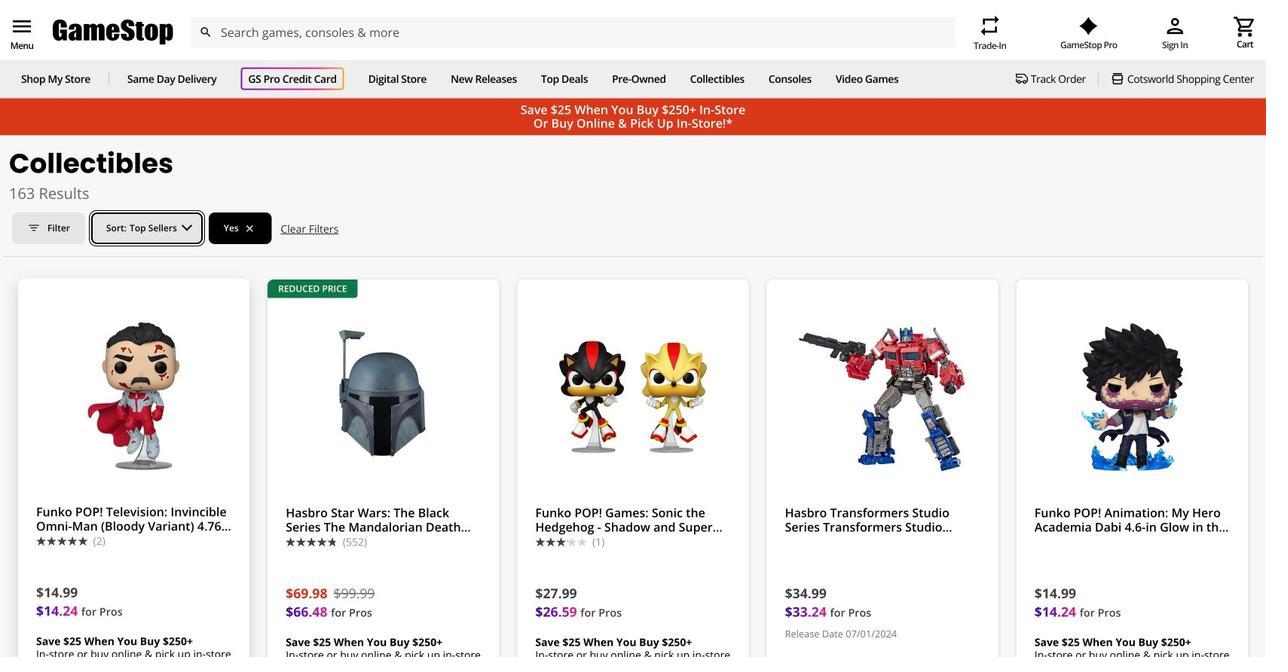 Task type: locate. For each thing, give the bounding box(es) containing it.
gamestop pro icon image
[[1080, 17, 1099, 35]]

None search field
[[191, 17, 956, 47]]

Search games, consoles & more search field
[[221, 17, 929, 47]]



Task type: vqa. For each thing, say whether or not it's contained in the screenshot.
the rightmost Microsoft Xbox Series X Console IMAGE
no



Task type: describe. For each thing, give the bounding box(es) containing it.
gamestop image
[[53, 18, 173, 47]]



